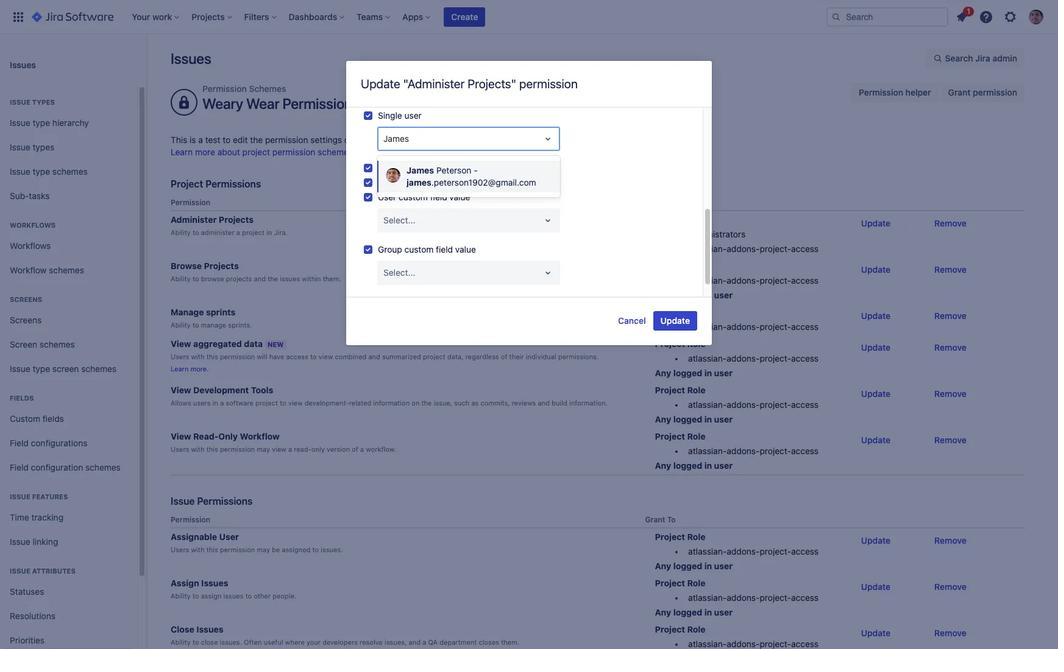 Task type: vqa. For each thing, say whether or not it's contained in the screenshot.
the apps within Marketplace apps "link"
no



Task type: describe. For each thing, give the bounding box(es) containing it.
such
[[454, 399, 469, 407]]

fields group
[[5, 382, 132, 484]]

issue for issue permissions
[[171, 496, 195, 507]]

atlassian- for view read-only workflow
[[688, 446, 727, 457]]

access for view aggregated data
[[791, 354, 819, 364]]

will
[[257, 353, 267, 361]]

statuses
[[10, 587, 44, 597]]

issue type schemes
[[10, 166, 88, 176]]

addons- for browse projects
[[727, 276, 760, 286]]

read-
[[294, 446, 311, 454]]

issue linking
[[10, 537, 58, 547]]

project- for browse projects
[[760, 276, 791, 286]]

permission inside dialog
[[519, 77, 578, 91]]

remove for manage sprints
[[934, 311, 967, 321]]

group custom field value
[[378, 244, 476, 255]]

this inside assignable user users with this permission may be assigned to issues.
[[206, 546, 218, 554]]

admin permission schemes image
[[172, 90, 196, 115]]

field for field configurations
[[10, 438, 29, 448]]

permission up assignable
[[171, 516, 210, 525]]

features
[[32, 493, 68, 501]]

project role atlassian-addons-project-access any logged in user for projects
[[655, 261, 819, 301]]

issue attributes
[[10, 567, 75, 575]]

screens link
[[5, 308, 132, 333]]

workflow schemes
[[10, 265, 84, 275]]

user for issues
[[714, 608, 733, 618]]

close
[[201, 639, 218, 647]]

data,
[[447, 353, 464, 361]]

the up schemes.
[[355, 135, 367, 145]]

addons- for view development tools
[[727, 400, 760, 410]]

update for view read-only workflow
[[861, 435, 891, 446]]

workflows for the workflows group
[[10, 221, 56, 229]]

9 role from the top
[[687, 625, 706, 635]]

information
[[373, 399, 410, 407]]

access for assignable user
[[791, 547, 819, 557]]

screen schemes link
[[5, 333, 132, 357]]

a inside view development tools allows users in a software project to view development-related information on the issue, such as commits, reviews and build information.
[[220, 399, 224, 407]]

user custom field value
[[378, 192, 470, 202]]

issue features group
[[5, 480, 132, 558]]

any for projects
[[655, 290, 671, 301]]

atlassian- for browse projects
[[688, 276, 727, 286]]

development
[[193, 385, 249, 396]]

administer projects ability to administer a project in jira.
[[171, 215, 288, 237]]

remove button for close issues
[[927, 624, 974, 644]]

projects for administer projects
[[219, 215, 254, 225]]

role for view aggregated data
[[687, 339, 706, 349]]

role for assignable user
[[687, 532, 706, 543]]

issue for issue type schemes
[[10, 166, 30, 176]]

view inside view read-only workflow users with this permission may view a read-only version of a workflow.
[[272, 446, 286, 454]]

issues. inside close issues ability to close issues. often useful where your developers resolve issues, and a qa department closes them.
[[220, 639, 242, 647]]

remove for view development tools
[[934, 389, 967, 399]]

view for read-
[[171, 432, 191, 442]]

value for group custom field value
[[455, 244, 476, 255]]

in for assign issues
[[704, 608, 712, 618]]

time tracking
[[10, 512, 63, 523]]

Search field
[[826, 7, 948, 27]]

custom for group
[[404, 244, 434, 255]]

projects"
[[468, 77, 516, 91]]

linking
[[33, 537, 58, 547]]

fields
[[10, 394, 34, 402]]

update button for assignable user
[[854, 532, 898, 551]]

users inside assignable user users with this permission may be assigned to issues.
[[171, 546, 189, 554]]

commits,
[[481, 399, 510, 407]]

tools
[[251, 385, 273, 396]]

assign
[[201, 593, 221, 601]]

and inside close issues ability to close issues. often useful where your developers resolve issues, and a qa department closes them.
[[409, 639, 421, 647]]

permission inside button
[[973, 87, 1017, 98]]

project inside project role atlassian-addons-project-access
[[655, 307, 685, 318]]

and inside view development tools allows users in a software project to view development-related information on the issue, such as commits, reviews and build information.
[[538, 399, 550, 407]]

remove for assign issues
[[934, 582, 967, 593]]

permission inside the view aggregated data new users with this permission will have access to view combined and summarized project data, regardless of their individual permissions. learn more.
[[220, 353, 255, 361]]

type for screen
[[33, 364, 50, 374]]

2 open image from the top
[[541, 213, 555, 228]]

reviews
[[512, 399, 536, 407]]

logged for issues
[[673, 608, 702, 618]]

project lead current assignee
[[378, 162, 445, 187]]

of inside view read-only workflow users with this permission may view a read-only version of a workflow.
[[352, 446, 358, 454]]

user for projects
[[714, 290, 733, 301]]

read-
[[193, 432, 218, 442]]

edit
[[233, 135, 248, 145]]

a inside close issues ability to close issues. often useful where your developers resolve issues, and a qa department closes them.
[[422, 639, 426, 647]]

cancel
[[618, 316, 646, 326]]

user for user
[[714, 561, 733, 572]]

issue types link
[[5, 135, 132, 160]]

group
[[378, 244, 402, 255]]

users
[[193, 399, 211, 407]]

project role atlassian-addons-project-access any logged in user for issues
[[655, 579, 819, 618]]

a left read-
[[288, 446, 292, 454]]

remove button for administer projects
[[927, 214, 974, 234]]

james
[[407, 165, 434, 175]]

learn inside the view aggregated data new users with this permission will have access to view combined and summarized project data, regardless of their individual permissions. learn more.
[[171, 365, 189, 373]]

workflows group
[[5, 208, 132, 286]]

field configuration schemes link
[[5, 456, 132, 480]]

2 logged from the top
[[673, 368, 702, 379]]

projects
[[226, 275, 252, 283]]

allows
[[171, 399, 191, 407]]

project inside project role administrators atlassian-addons-project-access
[[655, 215, 685, 225]]

project role atlassian-addons-project-access any logged in user for development
[[655, 385, 819, 425]]

hierarchy
[[52, 117, 89, 128]]

permission helper
[[859, 87, 931, 98]]

view for aggregated
[[171, 339, 191, 349]]

search image
[[831, 12, 841, 22]]

schemes
[[249, 83, 286, 94]]

administer
[[171, 215, 217, 225]]

role for administer projects
[[687, 215, 706, 225]]

browse projects ability to browse projects and the issues within them.
[[171, 261, 341, 283]]

sub-
[[10, 191, 29, 201]]

manage
[[201, 321, 226, 329]]

user inside the "update "administer projects" permission" dialog
[[404, 110, 422, 120]]

update button for close issues
[[854, 624, 898, 644]]

field configurations
[[10, 438, 87, 448]]

grant for grant to
[[645, 516, 665, 525]]

view for development
[[171, 385, 191, 396]]

remove for close issues
[[934, 629, 967, 639]]

related
[[349, 399, 371, 407]]

grant for grant permission
[[948, 87, 971, 98]]

version
[[327, 446, 350, 454]]

projects for browse projects
[[204, 261, 239, 271]]

lead
[[408, 162, 425, 173]]

addons- for assign issues
[[727, 593, 760, 604]]

select... for user
[[383, 215, 415, 225]]

in inside view development tools allows users in a software project to view development-related information on the issue, such as commits, reviews and build information.
[[213, 399, 218, 407]]

remove for browse projects
[[934, 265, 967, 275]]

wear inside this is a test to edit the permission settings of the weary wear project learn more about project permission schemes.
[[397, 135, 417, 145]]

more
[[195, 147, 215, 157]]

field for user custom field value
[[430, 192, 447, 202]]

access for view read-only workflow
[[791, 446, 819, 457]]

role for assign issues
[[687, 579, 706, 589]]

screen
[[10, 339, 37, 350]]

close issues ability to close issues. often useful where your developers resolve issues, and a qa department closes them.
[[171, 625, 519, 647]]

user for read-
[[714, 461, 733, 471]]

project- inside project role administrators atlassian-addons-project-access
[[760, 244, 791, 254]]

administer
[[201, 229, 234, 237]]

where
[[285, 639, 305, 647]]

your
[[306, 639, 321, 647]]

field for field configuration schemes
[[10, 462, 29, 473]]

issue,
[[434, 399, 452, 407]]

a inside this is a test to edit the permission settings of the weary wear project learn more about project permission schemes.
[[198, 135, 203, 145]]

this for read-
[[206, 446, 218, 454]]

access for assign issues
[[791, 593, 819, 604]]

permission up settings
[[282, 95, 352, 112]]

and inside browse projects ability to browse projects and the issues within them.
[[254, 275, 266, 283]]

administrators
[[688, 229, 745, 240]]

department
[[440, 639, 477, 647]]

sub-tasks
[[10, 191, 50, 201]]

have
[[269, 353, 284, 361]]

search jira admin button
[[926, 49, 1025, 68]]

types
[[32, 98, 55, 106]]

qa
[[428, 639, 438, 647]]

statuses link
[[5, 580, 132, 605]]

addons- inside project role administrators atlassian-addons-project-access
[[727, 244, 760, 254]]

permission inside button
[[859, 87, 903, 98]]

update button for manage sprints
[[854, 307, 898, 326]]

update button for administer projects
[[854, 214, 898, 234]]

remove button for assign issues
[[927, 578, 974, 597]]

issue type schemes link
[[5, 160, 132, 184]]

helper
[[905, 87, 931, 98]]

assigned
[[282, 546, 310, 554]]

ability for browse projects
[[171, 275, 191, 283]]

attributes
[[32, 567, 75, 575]]

learn more. link
[[171, 365, 209, 374]]

of inside this is a test to edit the permission settings of the weary wear project learn more about project permission schemes.
[[344, 135, 352, 145]]

sub-tasks link
[[5, 184, 132, 208]]

project inside view development tools allows users in a software project to view development-related information on the issue, such as commits, reviews and build information.
[[255, 399, 278, 407]]

a left workflow.
[[360, 446, 364, 454]]

issues up issue types
[[10, 59, 36, 70]]

admin
[[993, 53, 1017, 63]]

project up "lead"
[[419, 135, 447, 145]]

grant to
[[645, 516, 676, 525]]

them. inside close issues ability to close issues. often useful where your developers resolve issues, and a qa department closes them.
[[501, 639, 519, 647]]

project inside administer projects ability to administer a project in jira.
[[242, 229, 265, 237]]

screen
[[52, 364, 79, 374]]

the inside view development tools allows users in a software project to view development-related information on the issue, such as commits, reviews and build information.
[[421, 399, 432, 407]]

fields
[[43, 414, 64, 424]]

remove button for assignable user
[[927, 532, 974, 551]]

user inside assignable user users with this permission may be assigned to issues.
[[219, 532, 239, 543]]

regardless
[[465, 353, 499, 361]]

create
[[451, 11, 478, 22]]

addons- inside project role atlassian-addons-project-access
[[727, 322, 760, 332]]

screens for screens link
[[10, 315, 42, 325]]

manage sprints ability to manage sprints.
[[171, 307, 252, 329]]

schemes inside 'link'
[[81, 364, 116, 374]]

role inside project role atlassian-addons-project-access
[[687, 307, 706, 318]]

permissions for issue permissions
[[197, 496, 253, 507]]

about
[[217, 147, 240, 157]]

issues inside browse projects ability to browse projects and the issues within them.
[[280, 275, 300, 283]]

project- for view read-only workflow
[[760, 446, 791, 457]]

create banner
[[0, 0, 1058, 34]]

other
[[254, 593, 271, 601]]

field configurations link
[[5, 432, 132, 456]]

project- for view aggregated data
[[760, 354, 791, 364]]

configuration
[[31, 462, 83, 473]]



Task type: locate. For each thing, give the bounding box(es) containing it.
project down "tools"
[[255, 399, 278, 407]]

1 select... from the top
[[383, 215, 415, 225]]

8 atlassian- from the top
[[688, 593, 727, 604]]

permission down only
[[220, 446, 255, 454]]

3 remove from the top
[[934, 311, 967, 321]]

grant left to
[[645, 516, 665, 525]]

schemes down "workflows" link
[[49, 265, 84, 275]]

permission
[[519, 77, 578, 91], [973, 87, 1017, 98], [265, 135, 308, 145], [272, 147, 315, 157], [220, 353, 255, 361], [220, 446, 255, 454], [220, 546, 255, 554]]

custom right group
[[404, 244, 434, 255]]

update for browse projects
[[861, 265, 891, 275]]

schemes down issue types link
[[52, 166, 88, 176]]

remove for assignable user
[[934, 536, 967, 546]]

user inside the "update "administer projects" permission" dialog
[[378, 192, 396, 202]]

remove button for view development tools
[[927, 385, 974, 404]]

user down current
[[378, 192, 396, 202]]

issue for issue attributes
[[10, 567, 30, 575]]

screens group
[[5, 283, 132, 385]]

to right assigned
[[312, 546, 319, 554]]

custom for user
[[399, 192, 428, 202]]

1 may from the top
[[257, 446, 270, 454]]

build
[[552, 399, 567, 407]]

2 addons- from the top
[[727, 276, 760, 286]]

wear down schemes
[[246, 95, 279, 112]]

with for aggregated
[[191, 353, 204, 361]]

them. right closes
[[501, 639, 519, 647]]

access inside the view aggregated data new users with this permission will have access to view combined and summarized project data, regardless of their individual permissions. learn more.
[[286, 353, 308, 361]]

1 horizontal spatial user
[[378, 192, 396, 202]]

0 vertical spatial custom
[[399, 192, 428, 202]]

with inside assignable user users with this permission may be assigned to issues.
[[191, 546, 204, 554]]

7 role from the top
[[687, 532, 706, 543]]

role for view development tools
[[687, 385, 706, 396]]

jira.
[[274, 229, 288, 237]]

2 vertical spatial view
[[272, 446, 286, 454]]

"administer
[[403, 77, 465, 91]]

weary inside this is a test to edit the permission settings of the weary wear project learn more about project permission schemes.
[[370, 135, 394, 145]]

permissions.
[[558, 353, 599, 361]]

may inside assignable user users with this permission may be assigned to issues.
[[257, 546, 270, 554]]

role for browse projects
[[687, 261, 706, 271]]

4 project- from the top
[[760, 354, 791, 364]]

issues up assign
[[201, 579, 228, 589]]

weary up test
[[202, 95, 243, 112]]

close
[[171, 625, 194, 635]]

custom fields link
[[5, 407, 132, 432]]

2 type from the top
[[33, 166, 50, 176]]

0 horizontal spatial user
[[219, 532, 239, 543]]

search
[[945, 53, 973, 63]]

1 vertical spatial workflow
[[240, 432, 280, 442]]

access for view development tools
[[791, 400, 819, 410]]

0 horizontal spatial issues.
[[220, 639, 242, 647]]

addons-
[[727, 244, 760, 254], [727, 276, 760, 286], [727, 322, 760, 332], [727, 354, 760, 364], [727, 400, 760, 410], [727, 446, 760, 457], [727, 547, 760, 557], [727, 593, 760, 604]]

aggregated
[[193, 339, 242, 349]]

to down administer
[[193, 229, 199, 237]]

workflow right only
[[240, 432, 280, 442]]

1 vertical spatial view
[[171, 385, 191, 396]]

issues inside the assign issues ability to assign issues to other people.
[[201, 579, 228, 589]]

1 atlassian- from the top
[[688, 244, 727, 254]]

6 role from the top
[[687, 432, 706, 442]]

ability down manage on the top of page
[[171, 321, 191, 329]]

5 remove from the top
[[934, 389, 967, 399]]

2 users from the top
[[171, 446, 189, 454]]

issues. right close
[[220, 639, 242, 647]]

manage
[[171, 307, 204, 318]]

1 type from the top
[[33, 117, 50, 128]]

2 remove from the top
[[934, 265, 967, 275]]

6 logged from the top
[[673, 608, 702, 618]]

0 vertical spatial this
[[206, 353, 218, 361]]

to inside browse projects ability to browse projects and the issues within them.
[[193, 275, 199, 283]]

screens down workflow schemes
[[10, 296, 42, 304]]

projects
[[219, 215, 254, 225], [204, 261, 239, 271]]

issue attributes group
[[5, 555, 132, 650]]

grant inside button
[[948, 87, 971, 98]]

permission left be
[[220, 546, 255, 554]]

schemes up issue type screen schemes
[[40, 339, 75, 350]]

workflow schemes link
[[5, 258, 132, 283]]

any for issues
[[655, 608, 671, 618]]

and left build
[[538, 399, 550, 407]]

ability down browse at the left top of the page
[[171, 275, 191, 283]]

access inside project role atlassian-addons-project-access
[[791, 322, 819, 332]]

search jira admin
[[945, 53, 1017, 63]]

1 vertical spatial open image
[[541, 213, 555, 228]]

1 vertical spatial with
[[191, 446, 204, 454]]

2 vertical spatial of
[[352, 446, 358, 454]]

2 vertical spatial type
[[33, 364, 50, 374]]

schemes.
[[318, 147, 355, 157]]

to inside view development tools allows users in a software project to view development-related information on the issue, such as commits, reviews and build information.
[[280, 399, 286, 407]]

issue for issue features
[[10, 493, 30, 501]]

0 horizontal spatial them.
[[323, 275, 341, 283]]

3 with from the top
[[191, 546, 204, 554]]

single
[[378, 110, 402, 120]]

1 logged from the top
[[673, 290, 702, 301]]

0 vertical spatial grant
[[948, 87, 971, 98]]

priorities link
[[5, 629, 132, 650]]

0 vertical spatial may
[[257, 446, 270, 454]]

1 vertical spatial weary
[[370, 135, 394, 145]]

project down edit
[[242, 147, 270, 157]]

1 vertical spatial this
[[206, 446, 218, 454]]

issue for issue types
[[10, 142, 30, 152]]

0 vertical spatial view
[[171, 339, 191, 349]]

update for close issues
[[861, 629, 891, 639]]

0 horizontal spatial weary
[[202, 95, 243, 112]]

3 atlassian- from the top
[[688, 322, 727, 332]]

this down assignable
[[206, 546, 218, 554]]

grant down the search
[[948, 87, 971, 98]]

field
[[10, 438, 29, 448], [10, 462, 29, 473]]

permission schemes link
[[202, 83, 286, 95]]

permissions down about
[[205, 179, 261, 190]]

view left read-
[[272, 446, 286, 454]]

only
[[311, 446, 325, 454]]

type down types
[[33, 117, 50, 128]]

a left qa
[[422, 639, 426, 647]]

7 addons- from the top
[[727, 547, 760, 557]]

learn
[[171, 147, 193, 157], [171, 365, 189, 373]]

with inside the view aggregated data new users with this permission will have access to view combined and summarized project data, regardless of their individual permissions. learn more.
[[191, 353, 204, 361]]

8 project- from the top
[[760, 593, 791, 604]]

issue for issue types
[[10, 98, 30, 106]]

1 field from the top
[[10, 438, 29, 448]]

learn left more.
[[171, 365, 189, 373]]

4 remove button from the top
[[927, 338, 974, 358]]

to inside manage sprints ability to manage sprints.
[[193, 321, 199, 329]]

issues up admin permission schemes image
[[171, 50, 211, 67]]

open image
[[541, 131, 555, 146], [541, 213, 555, 228]]

users for aggregated
[[171, 353, 189, 361]]

1 vertical spatial custom
[[404, 244, 434, 255]]

workflows up workflow schemes
[[10, 240, 51, 251]]

project-
[[760, 244, 791, 254], [760, 276, 791, 286], [760, 322, 791, 332], [760, 354, 791, 364], [760, 400, 791, 410], [760, 446, 791, 457], [760, 547, 791, 557], [760, 593, 791, 604]]

to inside assignable user users with this permission may be assigned to issues.
[[312, 546, 319, 554]]

field configuration schemes
[[10, 462, 121, 473]]

the inside browse projects ability to browse projects and the issues within them.
[[268, 275, 278, 283]]

type inside 'link'
[[33, 364, 50, 374]]

jira software image
[[32, 9, 114, 24], [32, 9, 114, 24]]

0 vertical spatial view
[[319, 353, 333, 361]]

0 vertical spatial workflow
[[10, 265, 47, 275]]

information.
[[569, 399, 608, 407]]

tasks
[[29, 191, 50, 201]]

of inside the view aggregated data new users with this permission will have access to view combined and summarized project data, regardless of their individual permissions. learn more.
[[501, 353, 507, 361]]

ability inside the assign issues ability to assign issues to other people.
[[171, 593, 191, 601]]

in inside administer projects ability to administer a project in jira.
[[266, 229, 272, 237]]

view inside view development tools allows users in a software project to view development-related information on the issue, such as commits, reviews and build information.
[[288, 399, 303, 407]]

permission up administer
[[171, 198, 210, 207]]

5 addons- from the top
[[727, 400, 760, 410]]

this down read-
[[206, 446, 218, 454]]

6 remove button from the top
[[927, 431, 974, 450]]

3 project role atlassian-addons-project-access any logged in user from the top
[[655, 385, 819, 425]]

0 vertical spatial issues.
[[321, 546, 343, 554]]

ability down assign
[[171, 593, 191, 601]]

1 vertical spatial select...
[[383, 267, 415, 278]]

development-
[[305, 399, 349, 407]]

may inside view read-only workflow users with this permission may view a read-only version of a workflow.
[[257, 446, 270, 454]]

2 project- from the top
[[760, 276, 791, 286]]

issue types
[[10, 142, 54, 152]]

2 project role atlassian-addons-project-access any logged in user from the top
[[655, 339, 819, 379]]

8 remove button from the top
[[927, 578, 974, 597]]

to left assign
[[193, 593, 199, 601]]

view inside view read-only workflow users with this permission may view a read-only version of a workflow.
[[171, 432, 191, 442]]

workflow down "workflows" link
[[10, 265, 47, 275]]

3 remove button from the top
[[927, 307, 974, 326]]

ability for administer projects
[[171, 229, 191, 237]]

to inside close issues ability to close issues. often useful where your developers resolve issues, and a qa department closes them.
[[193, 639, 199, 647]]

ability inside manage sprints ability to manage sprints.
[[171, 321, 191, 329]]

any for development
[[655, 415, 671, 425]]

view up allows
[[171, 385, 191, 396]]

this down aggregated
[[206, 353, 218, 361]]

search jira admin image
[[933, 54, 943, 63]]

field up issue features
[[10, 462, 29, 473]]

them. inside browse projects ability to browse projects and the issues within them.
[[323, 275, 341, 283]]

0 vertical spatial users
[[171, 353, 189, 361]]

select...
[[383, 215, 415, 225], [383, 267, 415, 278]]

to inside the view aggregated data new users with this permission will have access to view combined and summarized project data, regardless of their individual permissions. learn more.
[[310, 353, 317, 361]]

1 vertical spatial them.
[[501, 639, 519, 647]]

projects inside administer projects ability to administer a project in jira.
[[219, 215, 254, 225]]

weary down single on the left top of the page
[[370, 135, 394, 145]]

atlassian- for assignable user
[[688, 547, 727, 557]]

0 vertical spatial user
[[378, 192, 396, 202]]

screens for the "screens" group
[[10, 296, 42, 304]]

ability down close
[[171, 639, 191, 647]]

2 this from the top
[[206, 446, 218, 454]]

2 horizontal spatial view
[[319, 353, 333, 361]]

2 remove button from the top
[[927, 260, 974, 280]]

logged for development
[[673, 415, 702, 425]]

issues inside close issues ability to close issues. often useful where your developers resolve issues, and a qa department closes them.
[[196, 625, 223, 635]]

6 addons- from the top
[[727, 446, 760, 457]]

1 horizontal spatial workflow
[[240, 432, 280, 442]]

schemes inside issue types group
[[52, 166, 88, 176]]

to up view read-only workflow users with this permission may view a read-only version of a workflow. at bottom
[[280, 399, 286, 407]]

ability inside administer projects ability to administer a project in jira.
[[171, 229, 191, 237]]

update for view development tools
[[861, 389, 891, 399]]

2 any from the top
[[655, 368, 671, 379]]

weary inside permission schemes weary wear permission scheme
[[202, 95, 243, 112]]

1 workflows from the top
[[10, 221, 56, 229]]

current
[[378, 177, 408, 187]]

5 project role atlassian-addons-project-access any logged in user from the top
[[655, 532, 819, 572]]

1 any from the top
[[655, 290, 671, 301]]

projects up administer
[[219, 215, 254, 225]]

may
[[257, 446, 270, 454], [257, 546, 270, 554]]

7 project- from the top
[[760, 547, 791, 557]]

the right the on
[[421, 399, 432, 407]]

6 any from the top
[[655, 608, 671, 618]]

logged for read-
[[673, 461, 702, 471]]

workflows link
[[5, 234, 132, 258]]

0 horizontal spatial grant
[[645, 516, 665, 525]]

8 addons- from the top
[[727, 593, 760, 604]]

0 horizontal spatial view
[[272, 446, 286, 454]]

issue type screen schemes
[[10, 364, 116, 374]]

1 horizontal spatial issues.
[[321, 546, 343, 554]]

any
[[655, 290, 671, 301], [655, 368, 671, 379], [655, 415, 671, 425], [655, 461, 671, 471], [655, 561, 671, 572], [655, 608, 671, 618]]

remove for view read-only workflow
[[934, 435, 967, 446]]

users
[[171, 353, 189, 361], [171, 446, 189, 454], [171, 546, 189, 554]]

permission down settings
[[272, 147, 315, 157]]

0 vertical spatial permissions
[[205, 179, 261, 190]]

3 ability from the top
[[171, 321, 191, 329]]

be
[[272, 546, 280, 554]]

to left other
[[245, 593, 252, 601]]

1 screens from the top
[[10, 296, 42, 304]]

grant
[[948, 87, 971, 98], [645, 516, 665, 525]]

1 vertical spatial field
[[10, 462, 29, 473]]

schemes inside the workflows group
[[49, 265, 84, 275]]

update button for browse projects
[[854, 260, 898, 280]]

1 horizontal spatial issues
[[280, 275, 300, 283]]

permission right admin permission schemes image
[[202, 83, 247, 94]]

7 remove button from the top
[[927, 532, 974, 551]]

0 vertical spatial type
[[33, 117, 50, 128]]

3 project- from the top
[[760, 322, 791, 332]]

them. right within
[[323, 275, 341, 283]]

remove
[[934, 218, 967, 229], [934, 265, 967, 275], [934, 311, 967, 321], [934, 343, 967, 353], [934, 389, 967, 399], [934, 435, 967, 446], [934, 536, 967, 546], [934, 582, 967, 593], [934, 629, 967, 639]]

atlassian- inside project role administrators atlassian-addons-project-access
[[688, 244, 727, 254]]

issue types group
[[5, 85, 132, 212]]

permission down "admin"
[[973, 87, 1017, 98]]

users down allows
[[171, 446, 189, 454]]

2 workflows from the top
[[10, 240, 51, 251]]

1 vertical spatial user
[[219, 532, 239, 543]]

logged for user
[[673, 561, 702, 572]]

and inside the view aggregated data new users with this permission will have access to view combined and summarized project data, regardless of their individual permissions. learn more.
[[368, 353, 380, 361]]

2 field from the top
[[10, 462, 29, 473]]

custom down james
[[399, 192, 428, 202]]

field down custom
[[10, 438, 29, 448]]

project role atlassian-addons-project-access any logged in user for user
[[655, 532, 819, 572]]

2 vertical spatial this
[[206, 546, 218, 554]]

issue for issue linking
[[10, 537, 30, 547]]

project role administrators atlassian-addons-project-access
[[655, 215, 819, 254]]

8 remove from the top
[[934, 582, 967, 593]]

issue for issue type screen schemes
[[10, 364, 30, 374]]

permission up the learn more about project permission schemes. link
[[265, 135, 308, 145]]

type for schemes
[[33, 166, 50, 176]]

role for view read-only workflow
[[687, 432, 706, 442]]

issue type hierarchy link
[[5, 111, 132, 135]]

2 vertical spatial with
[[191, 546, 204, 554]]

to left close
[[193, 639, 199, 647]]

5 atlassian- from the top
[[688, 400, 727, 410]]

permission inside assignable user users with this permission may be assigned to issues.
[[220, 546, 255, 554]]

resolutions link
[[5, 605, 132, 629]]

test
[[205, 135, 220, 145]]

issues. inside assignable user users with this permission may be assigned to issues.
[[321, 546, 343, 554]]

issues up close
[[196, 625, 223, 635]]

type
[[33, 117, 50, 128], [33, 166, 50, 176], [33, 364, 50, 374]]

0 vertical spatial value
[[449, 192, 470, 202]]

2 learn from the top
[[171, 365, 189, 373]]

wear down single user
[[397, 135, 417, 145]]

users for read-
[[171, 446, 189, 454]]

screens
[[10, 296, 42, 304], [10, 315, 42, 325]]

logged for projects
[[673, 290, 702, 301]]

2 with from the top
[[191, 446, 204, 454]]

3 logged from the top
[[673, 415, 702, 425]]

4 ability from the top
[[171, 593, 191, 601]]

1 vertical spatial workflows
[[10, 240, 51, 251]]

0 vertical spatial workflows
[[10, 221, 56, 229]]

workflow
[[10, 265, 47, 275], [240, 432, 280, 442]]

with down read-
[[191, 446, 204, 454]]

4 logged from the top
[[673, 461, 702, 471]]

to right have
[[310, 353, 317, 361]]

a right is
[[198, 135, 203, 145]]

project inside the view aggregated data new users with this permission will have access to view combined and summarized project data, regardless of their individual permissions. learn more.
[[423, 353, 445, 361]]

field for group custom field value
[[436, 244, 453, 255]]

4 role from the top
[[687, 339, 706, 349]]

update "administer projects" permission dialog
[[346, 0, 712, 346]]

users up learn more. link
[[171, 353, 189, 361]]

access inside project role administrators atlassian-addons-project-access
[[791, 244, 819, 254]]

to down browse at the left top of the page
[[193, 275, 199, 283]]

this inside the view aggregated data new users with this permission will have access to view combined and summarized project data, regardless of their individual permissions. learn more.
[[206, 353, 218, 361]]

1 open image from the top
[[541, 131, 555, 146]]

screen schemes
[[10, 339, 75, 350]]

1 vertical spatial users
[[171, 446, 189, 454]]

issues right assign
[[223, 593, 243, 601]]

ability for close issues
[[171, 639, 191, 647]]

8 role from the top
[[687, 579, 706, 589]]

assignable
[[171, 532, 217, 543]]

ability for assign issues
[[171, 593, 191, 601]]

2 screens from the top
[[10, 315, 42, 325]]

view
[[171, 339, 191, 349], [171, 385, 191, 396], [171, 432, 191, 442]]

0 vertical spatial with
[[191, 353, 204, 361]]

1 vertical spatial field
[[436, 244, 453, 255]]

1 remove from the top
[[934, 218, 967, 229]]

ability inside close issues ability to close issues. often useful where your developers resolve issues, and a qa department closes them.
[[171, 639, 191, 647]]

wear inside permission schemes weary wear permission scheme
[[246, 95, 279, 112]]

workflows for "workflows" link
[[10, 240, 51, 251]]

0 vertical spatial them.
[[323, 275, 341, 283]]

to
[[223, 135, 230, 145], [193, 229, 199, 237], [193, 275, 199, 283], [193, 321, 199, 329], [310, 353, 317, 361], [280, 399, 286, 407], [312, 546, 319, 554], [193, 593, 199, 601], [245, 593, 252, 601], [193, 639, 199, 647]]

schemes down field configurations link
[[85, 462, 121, 473]]

projects up browse
[[204, 261, 239, 271]]

type left screen
[[33, 364, 50, 374]]

1 project role atlassian-addons-project-access any logged in user from the top
[[655, 261, 819, 301]]

addons- for assignable user
[[727, 547, 760, 557]]

to
[[667, 516, 676, 525]]

and right the projects
[[254, 275, 266, 283]]

0 horizontal spatial issues
[[223, 593, 243, 601]]

1 vertical spatial value
[[455, 244, 476, 255]]

3 this from the top
[[206, 546, 218, 554]]

may left read-
[[257, 446, 270, 454]]

permission down data
[[220, 353, 255, 361]]

5 role from the top
[[687, 385, 706, 396]]

9 remove from the top
[[934, 629, 967, 639]]

1 vertical spatial screens
[[10, 315, 42, 325]]

and left qa
[[409, 639, 421, 647]]

1 users from the top
[[171, 353, 189, 361]]

5 any from the top
[[655, 561, 671, 572]]

permissions for project permissions
[[205, 179, 261, 190]]

5 logged from the top
[[673, 561, 702, 572]]

0 vertical spatial of
[[344, 135, 352, 145]]

issues.
[[321, 546, 343, 554], [220, 639, 242, 647]]

3 addons- from the top
[[727, 322, 760, 332]]

1 project- from the top
[[760, 244, 791, 254]]

1 view from the top
[[171, 339, 191, 349]]

in for view aggregated data
[[704, 368, 712, 379]]

any for read-
[[655, 461, 671, 471]]

6 project role atlassian-addons-project-access any logged in user from the top
[[655, 579, 819, 618]]

4 atlassian- from the top
[[688, 354, 727, 364]]

-
[[474, 165, 478, 175]]

issues. right assigned
[[321, 546, 343, 554]]

issues left within
[[280, 275, 300, 283]]

update button for view aggregated data
[[854, 338, 898, 358]]

role inside project role administrators atlassian-addons-project-access
[[687, 215, 706, 225]]

to inside this is a test to edit the permission settings of the weary wear project learn more about project permission schemes.
[[223, 135, 230, 145]]

1 horizontal spatial weary
[[370, 135, 394, 145]]

issue linking link
[[5, 530, 132, 555]]

4 addons- from the top
[[727, 354, 760, 364]]

1 horizontal spatial wear
[[397, 135, 417, 145]]

2 role from the top
[[687, 261, 706, 271]]

grant permission button
[[941, 83, 1025, 102]]

1 vertical spatial learn
[[171, 365, 189, 373]]

1 horizontal spatial them.
[[501, 639, 519, 647]]

permissions up assignable
[[197, 496, 253, 507]]

2 view from the top
[[171, 385, 191, 396]]

users inside the view aggregated data new users with this permission will have access to view combined and summarized project data, regardless of their individual permissions. learn more.
[[171, 353, 189, 361]]

0 vertical spatial issues
[[280, 275, 300, 283]]

6 project- from the top
[[760, 446, 791, 457]]

often
[[244, 639, 262, 647]]

workflow inside view read-only workflow users with this permission may view a read-only version of a workflow.
[[240, 432, 280, 442]]

3 type from the top
[[33, 364, 50, 374]]

1
[[967, 6, 970, 16]]

1 ability from the top
[[171, 229, 191, 237]]

7 remove from the top
[[934, 536, 967, 546]]

2 may from the top
[[257, 546, 270, 554]]

1 vertical spatial projects
[[204, 261, 239, 271]]

1 horizontal spatial grant
[[948, 87, 971, 98]]

0 horizontal spatial wear
[[246, 95, 279, 112]]

with inside view read-only workflow users with this permission may view a read-only version of a workflow.
[[191, 446, 204, 454]]

1 addons- from the top
[[727, 244, 760, 254]]

access for browse projects
[[791, 276, 819, 286]]

field down assignee
[[430, 192, 447, 202]]

remove for view aggregated data
[[934, 343, 967, 353]]

1 horizontal spatial view
[[288, 399, 303, 407]]

3 any from the top
[[655, 415, 671, 425]]

select... for group
[[383, 267, 415, 278]]

1 vertical spatial issues.
[[220, 639, 242, 647]]

project inside project lead current assignee
[[378, 162, 406, 173]]

remove for administer projects
[[934, 218, 967, 229]]

None text field
[[383, 133, 411, 145], [383, 214, 386, 226], [383, 267, 386, 279], [383, 133, 411, 145], [383, 214, 386, 226], [383, 267, 386, 279]]

this inside view read-only workflow users with this permission may view a read-only version of a workflow.
[[206, 446, 218, 454]]

6 remove from the top
[[934, 435, 967, 446]]

to inside administer projects ability to administer a project in jira.
[[193, 229, 199, 237]]

update button for view read-only workflow
[[854, 431, 898, 450]]

permission right projects"
[[519, 77, 578, 91]]

users inside view read-only workflow users with this permission may view a read-only version of a workflow.
[[171, 446, 189, 454]]

0 horizontal spatial workflow
[[10, 265, 47, 275]]

ability down administer
[[171, 229, 191, 237]]

of right 'version'
[[352, 446, 358, 454]]

schemes inside fields group
[[85, 462, 121, 473]]

addons- for view aggregated data
[[727, 354, 760, 364]]

1 vertical spatial of
[[501, 353, 507, 361]]

and
[[254, 275, 266, 283], [368, 353, 380, 361], [538, 399, 550, 407], [409, 639, 421, 647]]

9 remove button from the top
[[927, 624, 974, 644]]

of left their
[[501, 353, 507, 361]]

1 with from the top
[[191, 353, 204, 361]]

view inside the view aggregated data new users with this permission will have access to view combined and summarized project data, regardless of their individual permissions. learn more.
[[319, 353, 333, 361]]

1 vertical spatial permissions
[[197, 496, 253, 507]]

view up learn more. link
[[171, 339, 191, 349]]

value for user custom field value
[[449, 192, 470, 202]]

type up tasks
[[33, 166, 50, 176]]

weary
[[202, 95, 243, 112], [370, 135, 394, 145]]

issue type screen schemes link
[[5, 357, 132, 382]]

resolve
[[360, 639, 383, 647]]

browse
[[171, 261, 202, 271]]

update button for view development tools
[[854, 385, 898, 404]]

issue inside the "screens" group
[[10, 364, 30, 374]]

view inside view development tools allows users in a software project to view development-related information on the issue, such as commits, reviews and build information.
[[171, 385, 191, 396]]

permission inside view read-only workflow users with this permission may view a read-only version of a workflow.
[[220, 446, 255, 454]]

1 vertical spatial may
[[257, 546, 270, 554]]

2 atlassian- from the top
[[688, 276, 727, 286]]

assignee
[[410, 177, 445, 187]]

learn inside this is a test to edit the permission settings of the weary wear project learn more about project permission schemes.
[[171, 147, 193, 157]]

1 role from the top
[[687, 215, 706, 225]]

1 learn from the top
[[171, 147, 193, 157]]

configurations
[[31, 438, 87, 448]]

project- for assign issues
[[760, 593, 791, 604]]

view inside the view aggregated data new users with this permission will have access to view combined and summarized project data, regardless of their individual permissions. learn more.
[[171, 339, 191, 349]]

new
[[268, 341, 284, 349]]

useful
[[264, 639, 283, 647]]

0 vertical spatial projects
[[219, 215, 254, 225]]

5 ability from the top
[[171, 639, 191, 647]]

0 vertical spatial weary
[[202, 95, 243, 112]]

2 ability from the top
[[171, 275, 191, 283]]

2 select... from the top
[[383, 267, 415, 278]]

2 vertical spatial view
[[171, 432, 191, 442]]

update "administer projects" permission
[[361, 77, 578, 91]]

learn down this
[[171, 147, 193, 157]]

user for development
[[714, 415, 733, 425]]

remove button
[[927, 214, 974, 234], [927, 260, 974, 280], [927, 307, 974, 326], [927, 338, 974, 358], [927, 385, 974, 404], [927, 431, 974, 450], [927, 532, 974, 551], [927, 578, 974, 597], [927, 624, 974, 644]]

access
[[791, 244, 819, 254], [791, 276, 819, 286], [791, 322, 819, 332], [286, 353, 308, 361], [791, 354, 819, 364], [791, 400, 819, 410], [791, 446, 819, 457], [791, 547, 819, 557], [791, 593, 819, 604]]

addons- for view read-only workflow
[[727, 446, 760, 457]]

only
[[218, 432, 238, 442]]

0 vertical spatial field
[[430, 192, 447, 202]]

workflow inside group
[[10, 265, 47, 275]]

primary element
[[7, 0, 826, 34]]

view left 'development-'
[[288, 399, 303, 407]]

screens up screen
[[10, 315, 42, 325]]

0 vertical spatial wear
[[246, 95, 279, 112]]

3 view from the top
[[171, 432, 191, 442]]

custom fields
[[10, 414, 64, 424]]

5 project- from the top
[[760, 400, 791, 410]]

and right combined
[[368, 353, 380, 361]]

0 vertical spatial field
[[10, 438, 29, 448]]

2 vertical spatial users
[[171, 546, 189, 554]]

issues inside the assign issues ability to assign issues to other people.
[[223, 593, 243, 601]]

with down assignable
[[191, 546, 204, 554]]

a right administer
[[236, 229, 240, 237]]

atlassian- inside project role atlassian-addons-project-access
[[688, 322, 727, 332]]

view development tools allows users in a software project to view development-related information on the issue, such as commits, reviews and build information.
[[171, 385, 608, 407]]

1 remove button from the top
[[927, 214, 974, 234]]

sprints.
[[228, 321, 252, 329]]

update for assign issues
[[861, 582, 891, 593]]

with up more.
[[191, 353, 204, 361]]

1 vertical spatial view
[[288, 399, 303, 407]]

atlassian- for assign issues
[[688, 593, 727, 604]]

the up the learn more about project permission schemes. link
[[250, 135, 263, 145]]

ability inside browse projects ability to browse projects and the issues within them.
[[171, 275, 191, 283]]

.peterson1902@gmail.com
[[431, 177, 536, 187]]

0 vertical spatial learn
[[171, 147, 193, 157]]

field right group
[[436, 244, 453, 255]]

issue types
[[10, 98, 55, 106]]

of up schemes.
[[344, 135, 352, 145]]

update for view aggregated data
[[861, 343, 891, 353]]

project
[[378, 162, 406, 173], [171, 179, 203, 190], [655, 215, 685, 225], [655, 261, 685, 271], [655, 307, 685, 318], [655, 339, 685, 349], [655, 385, 685, 396], [655, 432, 685, 442], [655, 532, 685, 543], [655, 579, 685, 589], [655, 625, 685, 635]]

in for view development tools
[[704, 415, 712, 425]]

remove button for view aggregated data
[[927, 338, 974, 358]]

0 vertical spatial open image
[[541, 131, 555, 146]]

project- inside project role atlassian-addons-project-access
[[760, 322, 791, 332]]

may left be
[[257, 546, 270, 554]]

1 vertical spatial wear
[[397, 135, 417, 145]]

in for browse projects
[[704, 290, 712, 301]]

in for assignable user
[[704, 561, 712, 572]]

1 vertical spatial grant
[[645, 516, 665, 525]]

4 any from the top
[[655, 461, 671, 471]]

workflow.
[[366, 446, 396, 454]]

remove button for manage sprints
[[927, 307, 974, 326]]

4 remove from the top
[[934, 343, 967, 353]]

permission left helper
[[859, 87, 903, 98]]

3 users from the top
[[171, 546, 189, 554]]

0 vertical spatial screens
[[10, 296, 42, 304]]

to up about
[[223, 135, 230, 145]]

this for aggregated
[[206, 353, 218, 361]]

issue for issue type hierarchy
[[10, 117, 30, 128]]

remove button for view read-only workflow
[[927, 431, 974, 450]]

a inside administer projects ability to administer a project in jira.
[[236, 229, 240, 237]]

on
[[412, 399, 420, 407]]

4 project role atlassian-addons-project-access any logged in user from the top
[[655, 432, 819, 471]]

projects inside browse projects ability to browse projects and the issues within them.
[[204, 261, 239, 271]]

0 vertical spatial select...
[[383, 215, 415, 225]]

open image
[[541, 265, 555, 280]]

is
[[190, 135, 196, 145]]

select... up group
[[383, 215, 415, 225]]

custom
[[10, 414, 40, 424]]

atlassian- for view aggregated data
[[688, 354, 727, 364]]

project left jira.
[[242, 229, 265, 237]]

5 remove button from the top
[[927, 385, 974, 404]]

to down manage on the top of page
[[193, 321, 199, 329]]

1 vertical spatial issues
[[223, 593, 243, 601]]

7 atlassian- from the top
[[688, 547, 727, 557]]

1 vertical spatial type
[[33, 166, 50, 176]]

issue
[[10, 98, 30, 106], [10, 117, 30, 128], [10, 142, 30, 152], [10, 166, 30, 176], [10, 364, 30, 374], [10, 493, 30, 501], [171, 496, 195, 507], [10, 537, 30, 547], [10, 567, 30, 575]]



